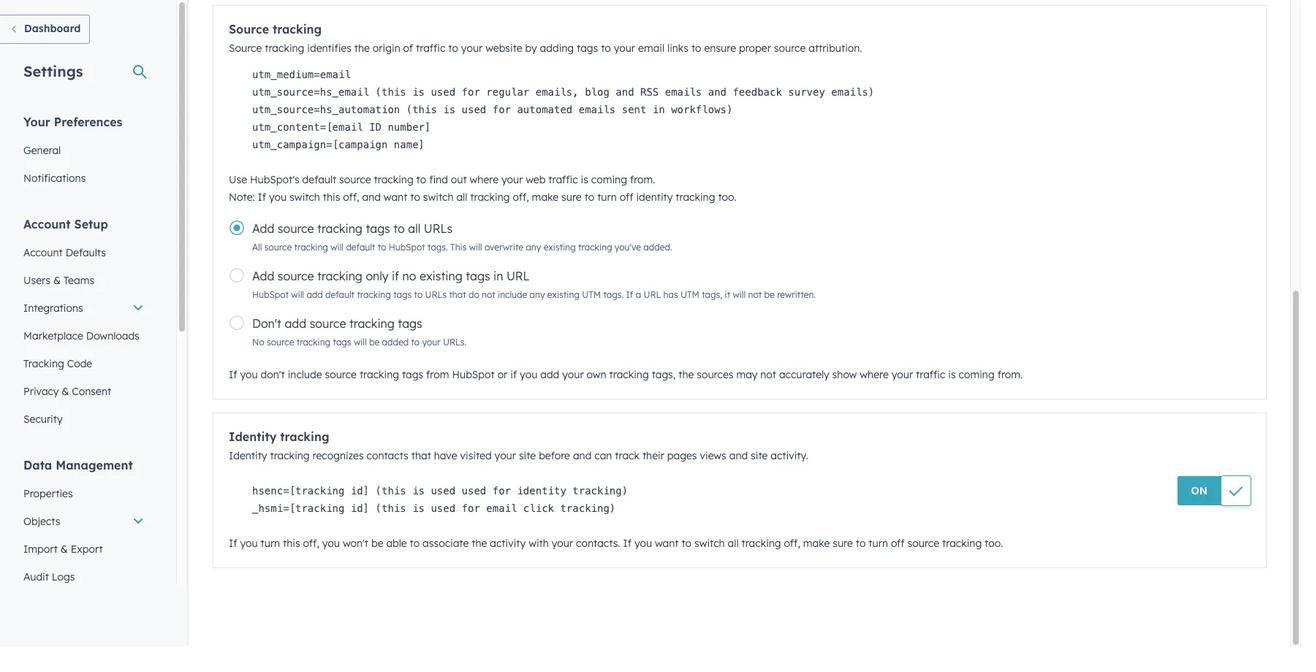 Task type: locate. For each thing, give the bounding box(es) containing it.
this inside use hubspot's default source tracking to find out where your web traffic is coming from. note: if you switch this off, and want to switch all tracking off, make sure to turn off identity tracking too.
[[323, 191, 340, 204]]

source
[[774, 42, 806, 55], [339, 173, 371, 186], [278, 222, 314, 236], [265, 242, 292, 253], [278, 269, 314, 284], [310, 317, 346, 331], [267, 337, 294, 348], [325, 369, 357, 382], [908, 538, 940, 551]]

0 horizontal spatial that
[[412, 450, 431, 463]]

0 horizontal spatial url
[[507, 269, 530, 284]]

1 vertical spatial that
[[412, 450, 431, 463]]

no
[[403, 269, 417, 284]]

existing
[[544, 242, 576, 253], [420, 269, 463, 284], [548, 290, 580, 301]]

& inside import & export link
[[61, 543, 68, 557]]

the
[[355, 42, 370, 55], [679, 369, 694, 382], [472, 538, 487, 551]]

traffic inside the source tracking source tracking identifies the origin of traffic to your website by adding tags to your email links to ensure proper source attribution.
[[416, 42, 446, 55]]

traffic
[[416, 42, 446, 55], [549, 173, 578, 186], [916, 369, 946, 382]]

your right visited
[[495, 450, 516, 463]]

not right do
[[482, 290, 496, 301]]

0 horizontal spatial from.
[[630, 173, 656, 186]]

2 account from the top
[[23, 246, 63, 260]]

tags, left it
[[702, 290, 723, 301]]

identity
[[637, 191, 673, 204], [517, 486, 567, 497]]

1 horizontal spatial coming
[[959, 369, 995, 382]]

& left export
[[61, 543, 68, 557]]

email up activity
[[487, 503, 517, 515]]

from.
[[630, 173, 656, 186], [998, 369, 1023, 382]]

tags up added
[[398, 317, 422, 331]]

1 vertical spatial want
[[655, 538, 679, 551]]

off inside use hubspot's default source tracking to find out where your web traffic is coming from. note: if you switch this off, and want to switch all tracking off, make sure to turn off identity tracking too.
[[620, 191, 634, 204]]

account up users
[[23, 246, 63, 260]]

1 horizontal spatial that
[[449, 290, 466, 301]]

urls
[[424, 222, 453, 236], [425, 290, 447, 301]]

1 vertical spatial account
[[23, 246, 63, 260]]

switch
[[290, 191, 320, 204], [423, 191, 454, 204], [695, 538, 725, 551]]

0 vertical spatial sure
[[562, 191, 582, 204]]

you down the hubspot's
[[269, 191, 287, 204]]

that left the have
[[412, 450, 431, 463]]

tags. left this
[[428, 242, 448, 253]]

identity up the hsenc=[tracking
[[229, 450, 267, 463]]

tags, inside add source tracking only if no existing tags in url hubspot will add default tracking tags to urls that do not include any existing utm tags. if a url has utm tags, it will not be rewritten.
[[702, 290, 723, 301]]

is
[[413, 86, 425, 98], [443, 104, 456, 116], [581, 173, 589, 186], [949, 369, 956, 382], [413, 486, 425, 497], [413, 503, 425, 515]]

(this up able on the bottom left of page
[[376, 503, 406, 515]]

add for don't
[[541, 369, 560, 382]]

add left the own
[[541, 369, 560, 382]]

used down the regular
[[462, 104, 487, 116]]

utm_source=hs_email
[[252, 86, 369, 98]]

1 vertical spatial add
[[252, 269, 274, 284]]

tags up do
[[466, 269, 490, 284]]

1 horizontal spatial traffic
[[549, 173, 578, 186]]

you
[[269, 191, 287, 204], [240, 369, 258, 382], [520, 369, 538, 382], [240, 538, 258, 551], [322, 538, 340, 551], [635, 538, 652, 551]]

note:
[[229, 191, 255, 204]]

0 vertical spatial identity
[[637, 191, 673, 204]]

of
[[403, 42, 413, 55]]

2 vertical spatial default
[[326, 290, 355, 301]]

1 identity from the top
[[229, 430, 277, 445]]

and
[[616, 86, 634, 98], [708, 86, 727, 98], [362, 191, 381, 204], [573, 450, 592, 463], [730, 450, 748, 463]]

emails up workflows)
[[665, 86, 702, 98]]

& right privacy
[[62, 385, 69, 399]]

feedback
[[733, 86, 782, 98]]

be inside don't add source tracking tags no source tracking tags will be added to your urls.
[[369, 337, 380, 348]]

want right contacts.
[[655, 538, 679, 551]]

1 horizontal spatial include
[[498, 290, 527, 301]]

identity down don't
[[229, 430, 277, 445]]

won't
[[343, 538, 369, 551]]

on
[[1192, 485, 1208, 498]]

hubspot up don't
[[252, 290, 289, 301]]

1 add from the top
[[252, 222, 274, 236]]

your left 'web'
[[502, 173, 523, 186]]

1 vertical spatial if
[[511, 369, 517, 382]]

tags right adding
[[577, 42, 598, 55]]

0 horizontal spatial if
[[392, 269, 399, 284]]

tags. left a
[[604, 290, 624, 301]]

used
[[431, 86, 456, 98], [462, 104, 487, 116], [431, 486, 456, 497], [462, 486, 487, 497], [431, 503, 456, 515]]

be left "rewritten."
[[765, 290, 775, 301]]

your inside don't add source tracking tags no source tracking tags will be added to your urls.
[[422, 337, 441, 348]]

2 source from the top
[[229, 42, 262, 55]]

the left activity
[[472, 538, 487, 551]]

1 horizontal spatial email
[[638, 42, 665, 55]]

0 vertical spatial the
[[355, 42, 370, 55]]

1 vertical spatial tracking)
[[560, 503, 616, 515]]

this
[[323, 191, 340, 204], [283, 538, 300, 551]]

0 vertical spatial tags,
[[702, 290, 723, 301]]

0 horizontal spatial hubspot
[[252, 290, 289, 301]]

1 vertical spatial source
[[229, 42, 262, 55]]

proper
[[739, 42, 771, 55]]

add up all
[[252, 222, 274, 236]]

add
[[252, 222, 274, 236], [252, 269, 274, 284]]

tags up only
[[366, 222, 390, 236]]

id]
[[351, 486, 369, 497], [351, 503, 369, 515]]

tags left from
[[402, 369, 424, 382]]

0 horizontal spatial turn
[[261, 538, 280, 551]]

for down the regular
[[493, 104, 511, 116]]

you inside use hubspot's default source tracking to find out where your web traffic is coming from. note: if you switch this off, and want to switch all tracking off, make sure to turn off identity tracking too.
[[269, 191, 287, 204]]

in down rss in the top of the page
[[653, 104, 665, 116]]

0 vertical spatial where
[[470, 173, 499, 186]]

do
[[469, 290, 480, 301]]

0 vertical spatial make
[[532, 191, 559, 204]]

1 source from the top
[[229, 22, 269, 37]]

tracking) up contacts.
[[560, 503, 616, 515]]

1 vertical spatial tags.
[[604, 290, 624, 301]]

want down name]
[[384, 191, 408, 204]]

in down overwrite
[[494, 269, 503, 284]]

1 vertical spatial add
[[285, 317, 307, 331]]

1 horizontal spatial tags.
[[604, 290, 624, 301]]

and up "sent"
[[616, 86, 634, 98]]

where
[[470, 173, 499, 186], [860, 369, 889, 382]]

any inside add source tracking only if no existing tags in url hubspot will add default tracking tags to urls that do not include any existing utm tags. if a url has utm tags, it will not be rewritten.
[[530, 290, 545, 301]]

0 vertical spatial if
[[392, 269, 399, 284]]

2 utm from the left
[[681, 290, 700, 301]]

1 horizontal spatial site
[[751, 450, 768, 463]]

general
[[23, 144, 61, 157]]

1 vertical spatial &
[[62, 385, 69, 399]]

make
[[532, 191, 559, 204], [804, 538, 830, 551]]

tags.
[[428, 242, 448, 253], [604, 290, 624, 301]]

0 horizontal spatial traffic
[[416, 42, 446, 55]]

tags, left sources
[[652, 369, 676, 382]]

id] up won't
[[351, 503, 369, 515]]

hubspot left "or"
[[452, 369, 495, 382]]

1 vertical spatial url
[[644, 290, 661, 301]]

add right don't
[[285, 317, 307, 331]]

url down overwrite
[[507, 269, 530, 284]]

track
[[615, 450, 640, 463]]

hubspot up no
[[389, 242, 425, 253]]

add source tracking tags to all urls all source tracking will default to hubspot tags. this will overwrite any existing tracking you've added.
[[252, 222, 673, 253]]

0 horizontal spatial in
[[494, 269, 503, 284]]

the left origin
[[355, 42, 370, 55]]

0 vertical spatial all
[[457, 191, 468, 204]]

1 vertical spatial the
[[679, 369, 694, 382]]

0 vertical spatial &
[[53, 274, 61, 287]]

0 vertical spatial hubspot
[[389, 242, 425, 253]]

associate
[[423, 538, 469, 551]]

too. inside use hubspot's default source tracking to find out where your web traffic is coming from. note: if you switch this off, and want to switch all tracking off, make sure to turn off identity tracking too.
[[718, 191, 737, 204]]

turn inside use hubspot's default source tracking to find out where your web traffic is coming from. note: if you switch this off, and want to switch all tracking off, make sure to turn off identity tracking too.
[[598, 191, 617, 204]]

1 vertical spatial id]
[[351, 503, 369, 515]]

used down the have
[[431, 486, 456, 497]]

1 horizontal spatial too.
[[985, 538, 1004, 551]]

that left do
[[449, 290, 466, 301]]

0 horizontal spatial sure
[[562, 191, 582, 204]]

1 vertical spatial traffic
[[549, 173, 578, 186]]

0 horizontal spatial all
[[408, 222, 421, 236]]

(this
[[376, 86, 406, 98], [406, 104, 437, 116], [376, 486, 406, 497], [376, 503, 406, 515]]

contacts.
[[576, 538, 621, 551]]

if left no
[[392, 269, 399, 284]]

0 vertical spatial identity
[[229, 430, 277, 445]]

used down visited
[[462, 486, 487, 497]]

0 horizontal spatial make
[[532, 191, 559, 204]]

source
[[229, 22, 269, 37], [229, 42, 262, 55]]

identifies
[[307, 42, 352, 55]]

any inside the add source tracking tags to all urls all source tracking will default to hubspot tags. this will overwrite any existing tracking you've added.
[[526, 242, 541, 253]]

import & export link
[[15, 536, 153, 564]]

include right don't
[[288, 369, 322, 382]]

0 vertical spatial account
[[23, 217, 71, 232]]

integrations
[[23, 302, 83, 315]]

add down all
[[252, 269, 274, 284]]

0 horizontal spatial off
[[620, 191, 634, 204]]

site left activity.
[[751, 450, 768, 463]]

web
[[526, 173, 546, 186]]

2 vertical spatial hubspot
[[452, 369, 495, 382]]

1 horizontal spatial this
[[323, 191, 340, 204]]

0 vertical spatial this
[[323, 191, 340, 204]]

1 vertical spatial identity
[[517, 486, 567, 497]]

and right views at the right of the page
[[730, 450, 748, 463]]

& right users
[[53, 274, 61, 287]]

your left "links"
[[614, 42, 636, 55]]

attribution.
[[809, 42, 863, 55]]

0 vertical spatial be
[[765, 290, 775, 301]]

adding
[[540, 42, 574, 55]]

1 horizontal spatial where
[[860, 369, 889, 382]]

own
[[587, 369, 607, 382]]

1 account from the top
[[23, 217, 71, 232]]

1 vertical spatial default
[[346, 242, 375, 253]]

and down id
[[362, 191, 381, 204]]

to inside add source tracking only if no existing tags in url hubspot will add default tracking tags to urls that do not include any existing utm tags. if a url has utm tags, it will not be rewritten.
[[414, 290, 423, 301]]

import
[[23, 543, 58, 557]]

the left sources
[[679, 369, 694, 382]]

1 vertical spatial off
[[891, 538, 905, 551]]

2 horizontal spatial traffic
[[916, 369, 946, 382]]

emails
[[665, 86, 702, 98], [579, 104, 616, 116]]

don't
[[252, 317, 282, 331]]

1 vertical spatial coming
[[959, 369, 995, 382]]

default up only
[[346, 242, 375, 253]]

0 vertical spatial email
[[638, 42, 665, 55]]

1 horizontal spatial make
[[804, 538, 830, 551]]

default down utm_campaign=[campaign
[[302, 173, 337, 186]]

1 vertical spatial be
[[369, 337, 380, 348]]

from
[[426, 369, 449, 382]]

account setup element
[[15, 216, 153, 434]]

identity up 'click'
[[517, 486, 567, 497]]

1 horizontal spatial in
[[653, 104, 665, 116]]

0 vertical spatial id]
[[351, 486, 369, 497]]

utm left a
[[582, 290, 601, 301]]

is inside use hubspot's default source tracking to find out where your web traffic is coming from. note: if you switch this off, and want to switch all tracking off, make sure to turn off identity tracking too.
[[581, 173, 589, 186]]

0 horizontal spatial emails
[[579, 104, 616, 116]]

tags inside the add source tracking tags to all urls all source tracking will default to hubspot tags. this will overwrite any existing tracking you've added.
[[366, 222, 390, 236]]

where right out
[[470, 173, 499, 186]]

tracking) down can
[[573, 486, 628, 497]]

any
[[526, 242, 541, 253], [530, 290, 545, 301]]

your inside use hubspot's default source tracking to find out where your web traffic is coming from. note: if you switch this off, and want to switch all tracking off, make sure to turn off identity tracking too.
[[502, 173, 523, 186]]

id] down recognizes
[[351, 486, 369, 497]]

default
[[302, 173, 337, 186], [346, 242, 375, 253], [326, 290, 355, 301]]

this
[[451, 242, 467, 253]]

pages
[[668, 450, 697, 463]]

default up don't add source tracking tags no source tracking tags will be added to your urls.
[[326, 290, 355, 301]]

logs
[[52, 571, 75, 584]]

1 vertical spatial hubspot
[[252, 290, 289, 301]]

find
[[429, 173, 448, 186]]

1 vertical spatial any
[[530, 290, 545, 301]]

coming
[[592, 173, 627, 186], [959, 369, 995, 382]]

add for tracking
[[307, 290, 323, 301]]

add inside add source tracking only if no existing tags in url hubspot will add default tracking tags to urls that do not include any existing utm tags. if a url has utm tags, it will not be rewritten.
[[307, 290, 323, 301]]

urls up this
[[424, 222, 453, 236]]

tags
[[577, 42, 598, 55], [366, 222, 390, 236], [466, 269, 490, 284], [394, 290, 412, 301], [398, 317, 422, 331], [333, 337, 351, 348], [402, 369, 424, 382]]

not for or
[[761, 369, 777, 382]]

0 vertical spatial urls
[[424, 222, 453, 236]]

add inside add source tracking only if no existing tags in url hubspot will add default tracking tags to urls that do not include any existing utm tags. if a url has utm tags, it will not be rewritten.
[[252, 269, 274, 284]]

too.
[[718, 191, 737, 204], [985, 538, 1004, 551]]

utm right has
[[681, 290, 700, 301]]

that inside identity tracking identity tracking recognizes contacts that have visited your site before and can track their pages views and site activity.
[[412, 450, 431, 463]]

utm_source=hs_automation
[[252, 104, 400, 116]]

marketplace downloads
[[23, 330, 140, 343]]

1 vertical spatial from.
[[998, 369, 1023, 382]]

& inside users & teams link
[[53, 274, 61, 287]]

include right do
[[498, 290, 527, 301]]

1 site from the left
[[519, 450, 536, 463]]

0 horizontal spatial utm
[[582, 290, 601, 301]]

this down utm_campaign=[campaign
[[323, 191, 340, 204]]

url right a
[[644, 290, 661, 301]]

that
[[449, 290, 466, 301], [412, 450, 431, 463]]

if inside use hubspot's default source tracking to find out where your web traffic is coming from. note: if you switch this off, and want to switch all tracking off, make sure to turn off identity tracking too.
[[258, 191, 266, 204]]

blog
[[585, 86, 610, 98]]

add inside don't add source tracking tags no source tracking tags will be added to your urls.
[[285, 317, 307, 331]]

for left the regular
[[462, 86, 480, 98]]

1 vertical spatial tags,
[[652, 369, 676, 382]]

be left added
[[369, 337, 380, 348]]

0 vertical spatial source
[[229, 22, 269, 37]]

where right show
[[860, 369, 889, 382]]

identity up added.
[[637, 191, 673, 204]]

add inside the add source tracking tags to all urls all source tracking will default to hubspot tags. this will overwrite any existing tracking you've added.
[[252, 222, 274, 236]]

2 add from the top
[[252, 269, 274, 284]]

1 vertical spatial include
[[288, 369, 322, 382]]

for down identity tracking identity tracking recognizes contacts that have visited your site before and can track their pages views and site activity. at the bottom of the page
[[493, 486, 511, 497]]

1 horizontal spatial want
[[655, 538, 679, 551]]

any right do
[[530, 290, 545, 301]]

0 horizontal spatial tags,
[[652, 369, 676, 382]]

a
[[636, 290, 641, 301]]

0 vertical spatial too.
[[718, 191, 737, 204]]

1 horizontal spatial the
[[472, 538, 487, 551]]

import & export
[[23, 543, 103, 557]]

survey
[[789, 86, 826, 98]]

code
[[67, 358, 92, 371]]

where inside use hubspot's default source tracking to find out where your web traffic is coming from. note: if you switch this off, and want to switch all tracking off, make sure to turn off identity tracking too.
[[470, 173, 499, 186]]

0 horizontal spatial email
[[487, 503, 517, 515]]

email inside the source tracking source tracking identifies the origin of traffic to your website by adding tags to your email links to ensure proper source attribution.
[[638, 42, 665, 55]]

0 vertical spatial coming
[[592, 173, 627, 186]]

emails down blog
[[579, 104, 616, 116]]

rewritten.
[[777, 290, 816, 301]]

security link
[[15, 406, 153, 434]]

1 horizontal spatial turn
[[598, 191, 617, 204]]

account
[[23, 217, 71, 232], [23, 246, 63, 260]]

& inside privacy & consent link
[[62, 385, 69, 399]]

your preferences
[[23, 115, 122, 129]]

the inside the source tracking source tracking identifies the origin of traffic to your website by adding tags to your email links to ensure proper source attribution.
[[355, 42, 370, 55]]

1 vertical spatial too.
[[985, 538, 1004, 551]]

1 horizontal spatial all
[[457, 191, 468, 204]]

0 vertical spatial traffic
[[416, 42, 446, 55]]

1 horizontal spatial utm
[[681, 290, 700, 301]]

rss
[[641, 86, 659, 98]]

2 horizontal spatial all
[[728, 538, 739, 551]]

1 horizontal spatial url
[[644, 290, 661, 301]]

you down _hsmi=[tracking
[[240, 538, 258, 551]]

automated
[[517, 104, 573, 116]]

if right "or"
[[511, 369, 517, 382]]

1 horizontal spatial emails
[[665, 86, 702, 98]]

setup
[[74, 217, 108, 232]]

tags inside the source tracking source tracking identifies the origin of traffic to your website by adding tags to your email links to ensure proper source attribution.
[[577, 42, 598, 55]]

1 horizontal spatial hubspot
[[389, 242, 425, 253]]

your inside identity tracking identity tracking recognizes contacts that have visited your site before and can track their pages views and site activity.
[[495, 450, 516, 463]]

this down _hsmi=[tracking
[[283, 538, 300, 551]]

all inside use hubspot's default source tracking to find out where your web traffic is coming from. note: if you switch this off, and want to switch all tracking off, make sure to turn off identity tracking too.
[[457, 191, 468, 204]]

site left before
[[519, 450, 536, 463]]

all inside the add source tracking tags to all urls all source tracking will default to hubspot tags. this will overwrite any existing tracking you've added.
[[408, 222, 421, 236]]

0 horizontal spatial want
[[384, 191, 408, 204]]

site
[[519, 450, 536, 463], [751, 450, 768, 463]]

email left "links"
[[638, 42, 665, 55]]

settings
[[23, 62, 83, 80]]

2 vertical spatial the
[[472, 538, 487, 551]]

your left urls. at the left
[[422, 337, 441, 348]]

by
[[525, 42, 537, 55]]

traffic inside use hubspot's default source tracking to find out where your web traffic is coming from. note: if you switch this off, and want to switch all tracking off, make sure to turn off identity tracking too.
[[549, 173, 578, 186]]

overwrite
[[485, 242, 524, 253]]

account up account defaults
[[23, 217, 71, 232]]

account inside account defaults link
[[23, 246, 63, 260]]

properties link
[[15, 480, 153, 508]]

0 vertical spatial in
[[653, 104, 665, 116]]

add up don't add source tracking tags no source tracking tags will be added to your urls.
[[307, 290, 323, 301]]

0 vertical spatial add
[[252, 222, 274, 236]]

be left able on the bottom left of page
[[371, 538, 384, 551]]

2 horizontal spatial hubspot
[[452, 369, 495, 382]]

_hsmi=[tracking
[[252, 503, 345, 515]]

that inside add source tracking only if no existing tags in url hubspot will add default tracking tags to urls that do not include any existing utm tags. if a url has utm tags, it will not be rewritten.
[[449, 290, 466, 301]]



Task type: describe. For each thing, give the bounding box(es) containing it.
if you don't include source tracking tags from hubspot or if you add your own tracking tags, the sources may not accurately show where your traffic is coming from.
[[229, 369, 1023, 382]]

emails,
[[536, 86, 579, 98]]

use
[[229, 173, 247, 186]]

regular
[[487, 86, 530, 98]]

privacy & consent link
[[15, 378, 153, 406]]

not for url
[[482, 290, 496, 301]]

default inside the add source tracking tags to all urls all source tracking will default to hubspot tags. this will overwrite any existing tracking you've added.
[[346, 242, 375, 253]]

default inside use hubspot's default source tracking to find out where your web traffic is coming from. note: if you switch this off, and want to switch all tracking off, make sure to turn off identity tracking too.
[[302, 173, 337, 186]]

activity.
[[771, 450, 809, 463]]

security
[[23, 413, 63, 426]]

and left can
[[573, 450, 592, 463]]

dashboard
[[24, 22, 81, 35]]

audit logs link
[[15, 564, 153, 592]]

(this up "number]"
[[406, 104, 437, 116]]

tags. inside the add source tracking tags to all urls all source tracking will default to hubspot tags. this will overwrite any existing tracking you've added.
[[428, 242, 448, 253]]

links
[[668, 42, 689, 55]]

2 site from the left
[[751, 450, 768, 463]]

not right it
[[749, 290, 762, 301]]

hubspot's
[[250, 173, 300, 186]]

2 id] from the top
[[351, 503, 369, 515]]

account setup
[[23, 217, 108, 232]]

to inside don't add source tracking tags no source tracking tags will be added to your urls.
[[411, 337, 420, 348]]

no
[[252, 337, 265, 348]]

and up workflows)
[[708, 86, 727, 98]]

properties
[[23, 488, 73, 501]]

audit logs
[[23, 571, 75, 584]]

2 vertical spatial existing
[[548, 290, 580, 301]]

notifications
[[23, 172, 86, 185]]

will inside don't add source tracking tags no source tracking tags will be added to your urls.
[[354, 337, 367, 348]]

teams
[[64, 274, 94, 287]]

you left don't
[[240, 369, 258, 382]]

utm_medium=email utm_source=hs_email (this is used for regular emails, blog and rss emails and feedback survey emails) utm_source=hs_automation (this is used for automated emails sent in workflows) utm_content=[email id number] utm_campaign=[campaign name]
[[252, 69, 875, 151]]

urls inside the add source tracking tags to all urls all source tracking will default to hubspot tags. this will overwrite any existing tracking you've added.
[[424, 222, 453, 236]]

tracking
[[23, 358, 64, 371]]

email inside hsenc=[tracking id] (this is used used for identity tracking) _hsmi=[tracking id] (this is used for email click tracking)
[[487, 503, 517, 515]]

sent
[[622, 104, 647, 116]]

in inside "utm_medium=email utm_source=hs_email (this is used for regular emails, blog and rss emails and feedback survey emails) utm_source=hs_automation (this is used for automated emails sent in workflows) utm_content=[email id number] utm_campaign=[campaign name]"
[[653, 104, 665, 116]]

account defaults link
[[15, 239, 153, 267]]

1 horizontal spatial off
[[891, 538, 905, 551]]

use hubspot's default source tracking to find out where your web traffic is coming from. note: if you switch this off, and want to switch all tracking off, make sure to turn off identity tracking too.
[[229, 173, 737, 204]]

urls.
[[443, 337, 467, 348]]

integrations button
[[15, 295, 153, 323]]

be inside add source tracking only if no existing tags in url hubspot will add default tracking tags to urls that do not include any existing utm tags. if a url has utm tags, it will not be rewritten.
[[765, 290, 775, 301]]

out
[[451, 173, 467, 186]]

want inside use hubspot's default source tracking to find out where your web traffic is coming from. note: if you switch this off, and want to switch all tracking off, make sure to turn off identity tracking too.
[[384, 191, 408, 204]]

0 vertical spatial emails
[[665, 86, 702, 98]]

add for add source tracking only if no existing tags in url
[[252, 269, 274, 284]]

and inside use hubspot's default source tracking to find out where your web traffic is coming from. note: if you switch this off, and want to switch all tracking off, make sure to turn off identity tracking too.
[[362, 191, 381, 204]]

utm_campaign=[campaign
[[252, 139, 388, 151]]

source inside the source tracking source tracking identifies the origin of traffic to your website by adding tags to your email links to ensure proper source attribution.
[[774, 42, 806, 55]]

tags down no
[[394, 290, 412, 301]]

notifications link
[[15, 165, 153, 192]]

added.
[[644, 242, 673, 253]]

you right contacts.
[[635, 538, 652, 551]]

management
[[56, 459, 133, 473]]

tags. inside add source tracking only if no existing tags in url hubspot will add default tracking tags to urls that do not include any existing utm tags. if a url has utm tags, it will not be rewritten.
[[604, 290, 624, 301]]

your
[[23, 115, 50, 129]]

downloads
[[86, 330, 140, 343]]

2 vertical spatial all
[[728, 538, 739, 551]]

emails)
[[832, 86, 875, 98]]

consent
[[72, 385, 111, 399]]

source inside use hubspot's default source tracking to find out where your web traffic is coming from. note: if you switch this off, and want to switch all tracking off, make sure to turn off identity tracking too.
[[339, 173, 371, 186]]

tracking code link
[[15, 350, 153, 378]]

hsenc=[tracking
[[252, 486, 345, 497]]

add for add source tracking tags to all urls
[[252, 222, 274, 236]]

number]
[[388, 121, 431, 133]]

2 horizontal spatial switch
[[695, 538, 725, 551]]

account for account setup
[[23, 217, 71, 232]]

preferences
[[54, 115, 122, 129]]

in inside add source tracking only if no existing tags in url hubspot will add default tracking tags to urls that do not include any existing utm tags. if a url has utm tags, it will not be rewritten.
[[494, 269, 503, 284]]

tags left added
[[333, 337, 351, 348]]

existing inside the add source tracking tags to all urls all source tracking will default to hubspot tags. this will overwrite any existing tracking you've added.
[[544, 242, 576, 253]]

2 vertical spatial traffic
[[916, 369, 946, 382]]

users
[[23, 274, 50, 287]]

activity
[[490, 538, 526, 551]]

workflows)
[[671, 104, 733, 116]]

& for teams
[[53, 274, 61, 287]]

website
[[486, 42, 523, 55]]

have
[[434, 450, 457, 463]]

0 vertical spatial url
[[507, 269, 530, 284]]

name]
[[394, 139, 425, 151]]

include inside add source tracking only if no existing tags in url hubspot will add default tracking tags to urls that do not include any existing utm tags. if a url has utm tags, it will not be rewritten.
[[498, 290, 527, 301]]

sources
[[697, 369, 734, 382]]

1 horizontal spatial from.
[[998, 369, 1023, 382]]

1 vertical spatial existing
[[420, 269, 463, 284]]

your left the own
[[563, 369, 584, 382]]

2 identity from the top
[[229, 450, 267, 463]]

if inside add source tracking only if no existing tags in url hubspot will add default tracking tags to urls that do not include any existing utm tags. if a url has utm tags, it will not be rewritten.
[[392, 269, 399, 284]]

source tracking source tracking identifies the origin of traffic to your website by adding tags to your email links to ensure proper source attribution.
[[229, 22, 863, 55]]

show
[[833, 369, 857, 382]]

1 vertical spatial emails
[[579, 104, 616, 116]]

marketplace
[[23, 330, 83, 343]]

1 utm from the left
[[582, 290, 601, 301]]

account defaults
[[23, 246, 106, 260]]

can
[[595, 450, 612, 463]]

hubspot inside add source tracking only if no existing tags in url hubspot will add default tracking tags to urls that do not include any existing utm tags. if a url has utm tags, it will not be rewritten.
[[252, 290, 289, 301]]

has
[[664, 290, 678, 301]]

2 vertical spatial be
[[371, 538, 384, 551]]

used up "number]"
[[431, 86, 456, 98]]

privacy
[[23, 385, 59, 399]]

source inside add source tracking only if no existing tags in url hubspot will add default tracking tags to urls that do not include any existing utm tags. if a url has utm tags, it will not be rewritten.
[[278, 269, 314, 284]]

utm_medium=email
[[252, 69, 351, 80]]

click
[[524, 503, 554, 515]]

your preferences element
[[15, 114, 153, 192]]

before
[[539, 450, 570, 463]]

sure inside use hubspot's default source tracking to find out where your web traffic is coming from. note: if you switch this off, and want to switch all tracking off, make sure to turn off identity tracking too.
[[562, 191, 582, 204]]

add source tracking only if no existing tags in url hubspot will add default tracking tags to urls that do not include any existing utm tags. if a url has utm tags, it will not be rewritten.
[[252, 269, 816, 301]]

1 horizontal spatial if
[[511, 369, 517, 382]]

from. inside use hubspot's default source tracking to find out where your web traffic is coming from. note: if you switch this off, and want to switch all tracking off, make sure to turn off identity tracking too.
[[630, 173, 656, 186]]

your right show
[[892, 369, 914, 382]]

identity inside use hubspot's default source tracking to find out where your web traffic is coming from. note: if you switch this off, and want to switch all tracking off, make sure to turn off identity tracking too.
[[637, 191, 673, 204]]

tracking code
[[23, 358, 92, 371]]

1 id] from the top
[[351, 486, 369, 497]]

your left website
[[461, 42, 483, 55]]

utm_content=[email
[[252, 121, 363, 133]]

don't add source tracking tags no source tracking tags will be added to your urls.
[[252, 317, 467, 348]]

if inside add source tracking only if no existing tags in url hubspot will add default tracking tags to urls that do not include any existing utm tags. if a url has utm tags, it will not be rewritten.
[[626, 290, 634, 301]]

& for export
[[61, 543, 68, 557]]

0 vertical spatial tracking)
[[573, 486, 628, 497]]

visited
[[460, 450, 492, 463]]

your right with
[[552, 538, 573, 551]]

identity inside hsenc=[tracking id] (this is used used for identity tracking) _hsmi=[tracking id] (this is used for email click tracking)
[[517, 486, 567, 497]]

1 vertical spatial this
[[283, 538, 300, 551]]

1 vertical spatial where
[[860, 369, 889, 382]]

account for account defaults
[[23, 246, 63, 260]]

only
[[366, 269, 389, 284]]

accurately
[[780, 369, 830, 382]]

their
[[643, 450, 665, 463]]

marketplace downloads link
[[15, 323, 153, 350]]

1 horizontal spatial sure
[[833, 538, 853, 551]]

objects button
[[15, 508, 153, 536]]

0 horizontal spatial switch
[[290, 191, 320, 204]]

data management element
[[15, 458, 153, 592]]

make inside use hubspot's default source tracking to find out where your web traffic is coming from. note: if you switch this off, and want to switch all tracking off, make sure to turn off identity tracking too.
[[532, 191, 559, 204]]

(this down contacts
[[376, 486, 406, 497]]

may
[[737, 369, 758, 382]]

defaults
[[66, 246, 106, 260]]

default inside add source tracking only if no existing tags in url hubspot will add default tracking tags to urls that do not include any existing utm tags. if a url has utm tags, it will not be rewritten.
[[326, 290, 355, 301]]

1 horizontal spatial switch
[[423, 191, 454, 204]]

you left won't
[[322, 538, 340, 551]]

2 horizontal spatial the
[[679, 369, 694, 382]]

able
[[386, 538, 407, 551]]

& for consent
[[62, 385, 69, 399]]

export
[[71, 543, 103, 557]]

you right "or"
[[520, 369, 538, 382]]

contacts
[[367, 450, 409, 463]]

users & teams
[[23, 274, 94, 287]]

coming inside use hubspot's default source tracking to find out where your web traffic is coming from. note: if you switch this off, and want to switch all tracking off, make sure to turn off identity tracking too.
[[592, 173, 627, 186]]

2 horizontal spatial turn
[[869, 538, 889, 551]]

urls inside add source tracking only if no existing tags in url hubspot will add default tracking tags to urls that do not include any existing utm tags. if a url has utm tags, it will not be rewritten.
[[425, 290, 447, 301]]

if you turn this off, you won't be able to associate the activity with your contacts. if you want to switch all tracking off, make sure to turn off source tracking too.
[[229, 538, 1004, 551]]

for up associate
[[462, 503, 480, 515]]

don't
[[261, 369, 285, 382]]

hubspot inside the add source tracking tags to all urls all source tracking will default to hubspot tags. this will overwrite any existing tracking you've added.
[[389, 242, 425, 253]]

0 horizontal spatial include
[[288, 369, 322, 382]]

used up associate
[[431, 503, 456, 515]]

(this up id
[[376, 86, 406, 98]]



Task type: vqa. For each thing, say whether or not it's contained in the screenshot.
middle '7'
no



